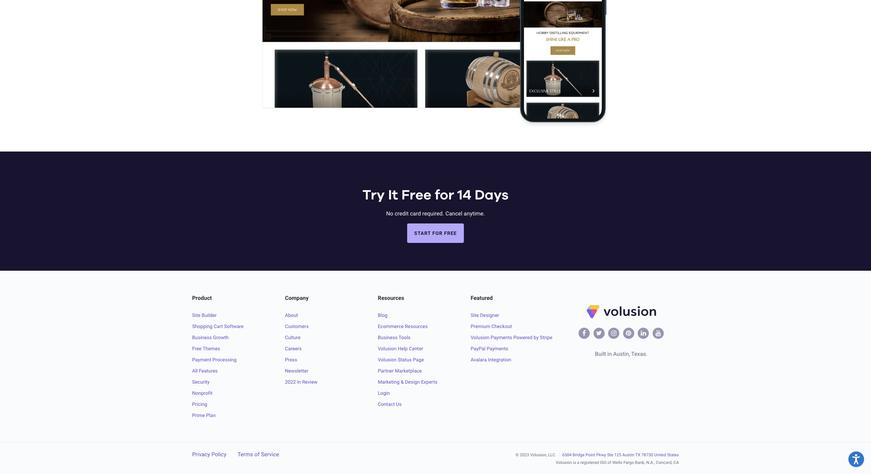 Task type: locate. For each thing, give the bounding box(es) containing it.
days
[[475, 189, 509, 203]]

registered
[[581, 461, 599, 466]]

nonprofit link
[[192, 391, 213, 396]]

of
[[255, 452, 260, 458], [608, 461, 612, 466]]

premium checkout link
[[471, 324, 512, 329]]

125
[[615, 453, 622, 458]]

payments for volusion
[[491, 335, 513, 341]]

blog
[[378, 313, 388, 318]]

credit
[[395, 211, 409, 217]]

policy
[[212, 452, 227, 458]]

fargo
[[624, 461, 635, 466]]

pricing link
[[192, 402, 207, 407]]

site up shopping
[[192, 313, 201, 318]]

cart
[[214, 324, 223, 329]]

of right iso
[[608, 461, 612, 466]]

business for product
[[192, 335, 212, 341]]

2022 in review link
[[285, 380, 318, 385]]

payments up integration
[[487, 346, 509, 352]]

by
[[534, 335, 539, 341]]

us
[[396, 402, 402, 407]]

site builder link
[[192, 313, 217, 318]]

site up premium
[[471, 313, 479, 318]]

business down shopping
[[192, 335, 212, 341]]

iso
[[600, 461, 607, 466]]

volusion for volusion payments powered by stripe
[[471, 335, 490, 341]]

volusion up partner
[[378, 357, 397, 363]]

processing
[[213, 357, 237, 363]]

0 vertical spatial payments
[[491, 335, 513, 341]]

0 vertical spatial resources
[[378, 295, 405, 302]]

site designer link
[[471, 313, 500, 318]]

business
[[192, 335, 212, 341], [378, 335, 398, 341]]

terms of service
[[238, 452, 279, 458]]

for
[[433, 231, 443, 236]]

resources up blog link
[[378, 295, 405, 302]]

2 site from the left
[[471, 313, 479, 318]]

concord,
[[656, 461, 673, 466]]

site
[[192, 313, 201, 318], [471, 313, 479, 318]]

bridge
[[573, 453, 585, 458]]

about
[[285, 313, 298, 318]]

bank,
[[636, 461, 646, 466]]

free up the card
[[402, 189, 432, 203]]

6504
[[563, 453, 572, 458]]

1 horizontal spatial free
[[402, 189, 432, 203]]

0 horizontal spatial site
[[192, 313, 201, 318]]

volusion for volusion help center
[[378, 346, 397, 352]]

of right terms
[[255, 452, 260, 458]]

wells
[[613, 461, 623, 466]]

careers
[[285, 346, 302, 352]]

78730
[[642, 453, 654, 458]]

0 horizontal spatial free
[[192, 346, 202, 352]]

0 horizontal spatial of
[[255, 452, 260, 458]]

1 site from the left
[[192, 313, 201, 318]]

newsletter link
[[285, 368, 309, 374]]

page
[[413, 357, 424, 363]]

prime plan link
[[192, 413, 216, 419]]

press
[[285, 357, 297, 363]]

marketing
[[378, 380, 400, 385]]

nonprofit
[[192, 391, 213, 396]]

security
[[192, 380, 210, 385]]

1 vertical spatial of
[[608, 461, 612, 466]]

volusion is a registered iso of wells fargo bank, n.a., concord, ca
[[556, 461, 679, 466]]

volusion down business tools 'link'
[[378, 346, 397, 352]]

avalara integration
[[471, 357, 512, 363]]

payments down checkout at the bottom
[[491, 335, 513, 341]]

llc.
[[549, 453, 557, 458]]

© 2023 volusion, llc.
[[516, 453, 557, 458]]

0 horizontal spatial resources
[[378, 295, 405, 302]]

center
[[409, 346, 424, 352]]

shopping cart software
[[192, 324, 244, 329]]

site for product
[[192, 313, 201, 318]]

free themes
[[192, 346, 220, 352]]

0 vertical spatial of
[[255, 452, 260, 458]]

cancel
[[446, 211, 463, 217]]

site designer
[[471, 313, 500, 318]]

volusion for volusion status page
[[378, 357, 397, 363]]

in
[[608, 351, 612, 358], [297, 380, 301, 385]]

prime
[[192, 413, 205, 419]]

0 vertical spatial free
[[402, 189, 432, 203]]

2 business from the left
[[378, 335, 398, 341]]

1 vertical spatial resources
[[405, 324, 428, 329]]

volusion status page
[[378, 357, 424, 363]]

1 vertical spatial payments
[[487, 346, 509, 352]]

2022 in review
[[285, 380, 318, 385]]

austin,
[[614, 351, 631, 358]]

payments
[[491, 335, 513, 341], [487, 346, 509, 352]]

payment
[[192, 357, 211, 363]]

terms
[[238, 452, 253, 458]]

0 horizontal spatial in
[[297, 380, 301, 385]]

paypal payments link
[[471, 346, 509, 352]]

company
[[285, 295, 309, 302]]

free up payment
[[192, 346, 202, 352]]

0 vertical spatial in
[[608, 351, 612, 358]]

tools
[[399, 335, 411, 341]]

site builder
[[192, 313, 217, 318]]

follow volusion on pinterest image
[[626, 331, 632, 337]]

1 horizontal spatial in
[[608, 351, 612, 358]]

built
[[595, 351, 607, 358]]

marketplace
[[395, 368, 422, 374]]

1 business from the left
[[192, 335, 212, 341]]

business down ecommerce
[[378, 335, 398, 341]]

1 horizontal spatial business
[[378, 335, 398, 341]]

1 horizontal spatial site
[[471, 313, 479, 318]]

terms of service link
[[238, 452, 279, 458]]

a
[[578, 461, 580, 466]]

volusion down 6504 at bottom right
[[556, 461, 572, 466]]

paypal
[[471, 346, 486, 352]]

in right 2022
[[297, 380, 301, 385]]

shopping
[[192, 324, 213, 329]]

2023
[[520, 453, 530, 458]]

contact us link
[[378, 402, 402, 407]]

1 vertical spatial in
[[297, 380, 301, 385]]

in right "built" in the right bottom of the page
[[608, 351, 612, 358]]

avalara
[[471, 357, 487, 363]]

business growth link
[[192, 335, 229, 341]]

in for austin,
[[608, 351, 612, 358]]

card
[[410, 211, 421, 217]]

ecommerce software by volusion image
[[586, 305, 658, 325]]

1 horizontal spatial of
[[608, 461, 612, 466]]

login
[[378, 391, 390, 396]]

volusion down premium
[[471, 335, 490, 341]]

0 horizontal spatial business
[[192, 335, 212, 341]]

experts
[[421, 380, 438, 385]]

resources up "tools"
[[405, 324, 428, 329]]

volusion payments powered by stripe link
[[471, 335, 553, 341]]

anytime.
[[464, 211, 485, 217]]

resources
[[378, 295, 405, 302], [405, 324, 428, 329]]



Task type: vqa. For each thing, say whether or not it's contained in the screenshot.
the bottommost make
no



Task type: describe. For each thing, give the bounding box(es) containing it.
open accessibe: accessibility options, statement and help image
[[853, 455, 861, 465]]

paypal payments
[[471, 346, 509, 352]]

volusion payments powered by stripe
[[471, 335, 553, 341]]

follow volusion on linkedin image
[[641, 331, 647, 337]]

©
[[516, 453, 519, 458]]

1 horizontal spatial resources
[[405, 324, 428, 329]]

pkwy
[[597, 453, 607, 458]]

payment processing link
[[192, 357, 237, 363]]

14
[[458, 189, 472, 203]]

software
[[224, 324, 244, 329]]

1 vertical spatial free
[[192, 346, 202, 352]]

marketing & design experts
[[378, 380, 438, 385]]

volusion,
[[531, 453, 548, 458]]

n.a.,
[[647, 461, 655, 466]]

follow volusion on instagram image
[[612, 331, 617, 337]]

business growth
[[192, 335, 229, 341]]

follow volusion on youtube image
[[656, 331, 661, 337]]

payments for paypal
[[487, 346, 509, 352]]

it
[[388, 189, 398, 203]]

customers link
[[285, 324, 309, 329]]

plan
[[206, 413, 216, 419]]

powered
[[514, 335, 533, 341]]

status
[[398, 357, 412, 363]]

no
[[386, 211, 394, 217]]

try it free for 14 days
[[363, 189, 509, 203]]

partner
[[378, 368, 394, 374]]

required.
[[423, 211, 444, 217]]

help
[[398, 346, 408, 352]]

business for resources
[[378, 335, 398, 341]]

featured
[[471, 295, 493, 302]]

site for featured
[[471, 313, 479, 318]]

press link
[[285, 357, 297, 363]]

built in austin, texas.
[[595, 351, 648, 358]]

start for free
[[415, 231, 457, 236]]

start
[[415, 231, 431, 236]]

in for review
[[297, 380, 301, 385]]

avalara integration link
[[471, 357, 512, 363]]

is
[[573, 461, 576, 466]]

follow volusion on facebook image
[[583, 331, 586, 337]]

merchant site image
[[262, 0, 609, 128]]

privacy
[[192, 452, 210, 458]]

volusion help center link
[[378, 346, 424, 352]]

free themes link
[[192, 346, 220, 352]]

free
[[444, 231, 457, 236]]

all
[[192, 368, 198, 374]]

culture
[[285, 335, 301, 341]]

volusion for volusion is a registered iso of wells fargo bank, n.a., concord, ca
[[556, 461, 572, 466]]

volusion status page link
[[378, 357, 424, 363]]

tx
[[636, 453, 641, 458]]

review
[[302, 380, 318, 385]]

builder
[[202, 313, 217, 318]]

checkout
[[492, 324, 512, 329]]

try
[[363, 189, 385, 203]]

ecommerce resources
[[378, 324, 428, 329]]

features
[[199, 368, 218, 374]]

partner marketplace
[[378, 368, 422, 374]]

united states
[[655, 453, 679, 458]]

privacy policy
[[192, 452, 227, 458]]

ste
[[608, 453, 614, 458]]

premium
[[471, 324, 491, 329]]

2022
[[285, 380, 296, 385]]

customers
[[285, 324, 309, 329]]

designer
[[480, 313, 500, 318]]

all features link
[[192, 368, 218, 374]]

themes
[[203, 346, 220, 352]]

growth
[[213, 335, 229, 341]]

security link
[[192, 380, 210, 385]]

ca
[[674, 461, 679, 466]]

careers link
[[285, 346, 302, 352]]

login link
[[378, 391, 390, 396]]

culture link
[[285, 335, 301, 341]]

premium checkout
[[471, 324, 512, 329]]

start for free link
[[407, 224, 464, 243]]

for
[[435, 189, 455, 203]]

no credit card required. cancel anytime.
[[386, 211, 485, 217]]

texas.
[[632, 351, 648, 358]]

product
[[192, 295, 212, 302]]

follow volusion on twitter image
[[597, 331, 602, 337]]

prime plan
[[192, 413, 216, 419]]

austin
[[623, 453, 635, 458]]

point
[[586, 453, 596, 458]]



